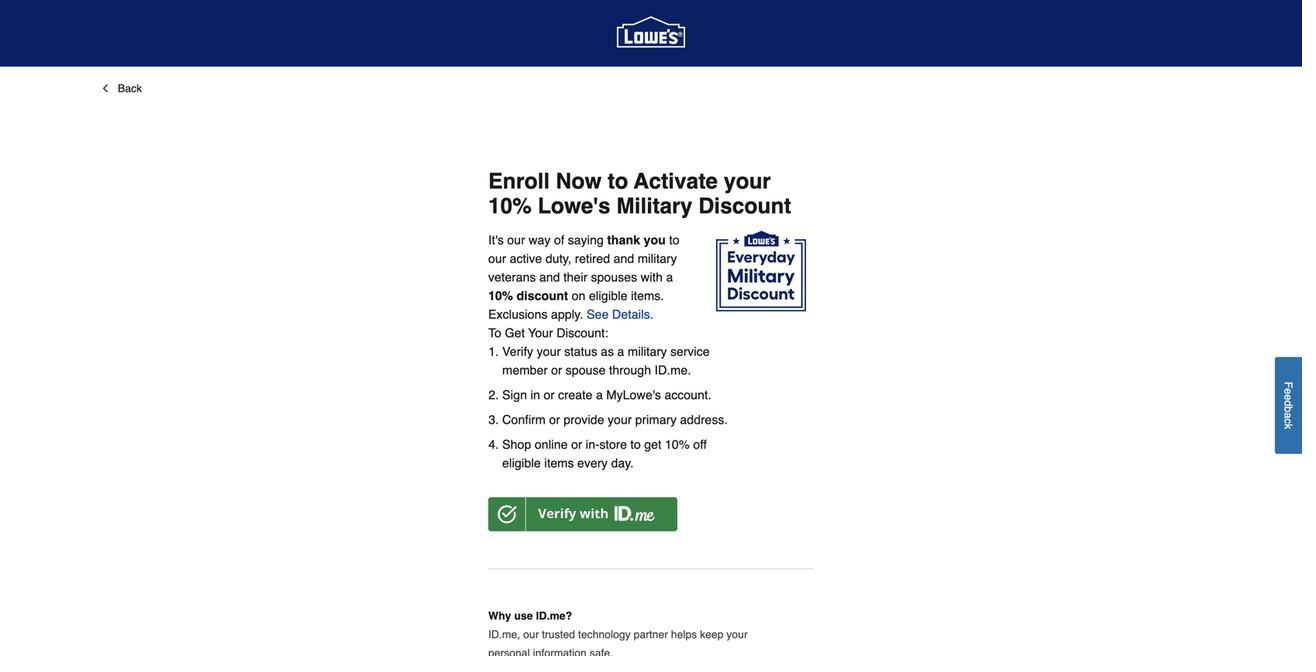 Task type: vqa. For each thing, say whether or not it's contained in the screenshot.
*Required Fields
no



Task type: describe. For each thing, give the bounding box(es) containing it.
why use id.me? id.me, our trusted technology partner helps keep your personal information safe.
[[488, 610, 748, 657]]

way
[[529, 233, 551, 247]]

see details. link
[[587, 307, 654, 322]]

trusted
[[542, 629, 575, 641]]

sign
[[502, 388, 527, 402]]

sign in or create a mylowe's account.
[[502, 388, 712, 402]]

address.
[[680, 413, 728, 427]]

military inside verify your status as a military service member or spouse through id.me.
[[628, 345, 667, 359]]

technology
[[578, 629, 631, 641]]

it's
[[488, 233, 504, 247]]

1 e from the top
[[1283, 389, 1295, 395]]

1 horizontal spatial and
[[614, 252, 634, 266]]

items
[[544, 456, 574, 471]]

create
[[558, 388, 593, 402]]

to
[[488, 326, 501, 340]]

lowe's
[[538, 194, 611, 219]]

a inside to our active duty, retired and military veterans and their spouses with a 10% discount on eligible items.
[[666, 270, 673, 285]]

to inside shop online or in-store to get 10% off eligible items every day.
[[631, 438, 641, 452]]

to inside to our active duty, retired and military veterans and their spouses with a 10% discount on eligible items.
[[669, 233, 680, 247]]

with
[[641, 270, 663, 285]]

k
[[1283, 424, 1295, 430]]

discount:
[[557, 326, 608, 340]]

a inside verify your status as a military service member or spouse through id.me.
[[617, 345, 624, 359]]

filled icon image
[[716, 231, 814, 318]]

your inside enroll now to activate your 10% lowe's military discount
[[724, 169, 771, 194]]

or right in in the bottom of the page
[[544, 388, 555, 402]]

of
[[554, 233, 565, 247]]

confirm
[[502, 413, 546, 427]]

retired
[[575, 252, 610, 266]]

our for active
[[488, 252, 506, 266]]

your inside why use id.me? id.me, our trusted technology partner helps keep your personal information safe.
[[727, 629, 748, 641]]

in-
[[586, 438, 600, 452]]

it's our way of saying thank you
[[488, 233, 666, 247]]

back
[[118, 82, 142, 95]]

store
[[600, 438, 627, 452]]

2 e from the top
[[1283, 395, 1295, 401]]

id.me logo image
[[488, 498, 678, 532]]

get
[[644, 438, 662, 452]]

your
[[528, 326, 553, 340]]

spouse
[[566, 363, 606, 378]]

f e e d b a c k button
[[1275, 358, 1302, 454]]

off
[[693, 438, 707, 452]]

day.
[[611, 456, 634, 471]]

keep
[[700, 629, 724, 641]]

or inside verify your status as a military service member or spouse through id.me.
[[551, 363, 562, 378]]

through
[[609, 363, 651, 378]]

id.me.
[[655, 363, 691, 378]]

to our active duty, retired and military veterans and their spouses with a 10% discount on eligible items.
[[488, 233, 680, 303]]

thank
[[607, 233, 640, 247]]

lowe's home improvement logo image
[[617, 0, 685, 67]]

duty,
[[546, 252, 572, 266]]

our for way
[[507, 233, 525, 247]]

a inside button
[[1283, 413, 1295, 419]]

discount
[[699, 194, 791, 219]]

now
[[556, 169, 602, 194]]

as
[[601, 345, 614, 359]]



Task type: locate. For each thing, give the bounding box(es) containing it.
military
[[638, 252, 677, 266], [628, 345, 667, 359]]

0 vertical spatial eligible
[[589, 289, 628, 303]]

and down thank
[[614, 252, 634, 266]]

your right keep
[[727, 629, 748, 641]]

chevron left image
[[99, 82, 112, 95]]

shop online or in-store to get 10% off eligible items every day.
[[502, 438, 707, 471]]

0 horizontal spatial eligible
[[502, 456, 541, 471]]

and up discount
[[539, 270, 560, 285]]

safe.
[[590, 647, 613, 657]]

get
[[505, 326, 525, 340]]

10% inside enroll now to activate your 10% lowe's military discount
[[488, 194, 532, 219]]

to inside enroll now to activate your 10% lowe's military discount
[[608, 169, 628, 194]]

to get your discount:
[[488, 326, 608, 340]]

why
[[488, 610, 511, 623]]

military down you
[[638, 252, 677, 266]]

apply.
[[551, 307, 583, 322]]

c
[[1283, 419, 1295, 424]]

verify
[[502, 345, 533, 359]]

or inside shop online or in-store to get 10% off eligible items every day.
[[571, 438, 582, 452]]

our
[[507, 233, 525, 247], [488, 252, 506, 266], [523, 629, 539, 641]]

to left the get
[[631, 438, 641, 452]]

shop
[[502, 438, 531, 452]]

your inside verify your status as a military service member or spouse through id.me.
[[537, 345, 561, 359]]

2 vertical spatial our
[[523, 629, 539, 641]]

eligible inside shop online or in-store to get 10% off eligible items every day.
[[502, 456, 541, 471]]

to right you
[[669, 233, 680, 247]]

our down it's
[[488, 252, 506, 266]]

to right now
[[608, 169, 628, 194]]

a right with
[[666, 270, 673, 285]]

0 vertical spatial our
[[507, 233, 525, 247]]

10% down "veterans"
[[488, 289, 513, 303]]

0 vertical spatial and
[[614, 252, 634, 266]]

1 vertical spatial eligible
[[502, 456, 541, 471]]

1 vertical spatial and
[[539, 270, 560, 285]]

our down use
[[523, 629, 539, 641]]

1 vertical spatial military
[[628, 345, 667, 359]]

our inside to our active duty, retired and military veterans and their spouses with a 10% discount on eligible items.
[[488, 252, 506, 266]]

a right as
[[617, 345, 624, 359]]

10% inside to our active duty, retired and military veterans and their spouses with a 10% discount on eligible items.
[[488, 289, 513, 303]]

1 horizontal spatial to
[[631, 438, 641, 452]]

exclusions apply. see details.
[[488, 307, 654, 322]]

2 vertical spatial 10%
[[665, 438, 690, 452]]

0 horizontal spatial to
[[608, 169, 628, 194]]

personal
[[488, 647, 530, 657]]

service
[[671, 345, 710, 359]]

or left in-
[[571, 438, 582, 452]]

2 horizontal spatial to
[[669, 233, 680, 247]]

eligible
[[589, 289, 628, 303], [502, 456, 541, 471]]

or
[[551, 363, 562, 378], [544, 388, 555, 402], [549, 413, 560, 427], [571, 438, 582, 452]]

0 vertical spatial military
[[638, 252, 677, 266]]

your right "activate"
[[724, 169, 771, 194]]

enroll now to activate your 10% lowe's military discount
[[488, 169, 791, 219]]

items.
[[631, 289, 664, 303]]

your
[[724, 169, 771, 194], [537, 345, 561, 359], [608, 413, 632, 427], [727, 629, 748, 641]]

activate
[[634, 169, 718, 194]]

exclusions
[[488, 307, 548, 322]]

confirm or provide your primary address.
[[502, 413, 728, 427]]

10%
[[488, 194, 532, 219], [488, 289, 513, 303], [665, 438, 690, 452]]

or left spouse
[[551, 363, 562, 378]]

discount
[[517, 289, 568, 303]]

a
[[666, 270, 673, 285], [617, 345, 624, 359], [596, 388, 603, 402], [1283, 413, 1295, 419]]

a up k
[[1283, 413, 1295, 419]]

2 vertical spatial to
[[631, 438, 641, 452]]

f e e d b a c k
[[1283, 382, 1295, 430]]

id.me,
[[488, 629, 520, 641]]

1 vertical spatial our
[[488, 252, 506, 266]]

e
[[1283, 389, 1295, 395], [1283, 395, 1295, 401]]

f
[[1283, 382, 1295, 389]]

eligible inside to our active duty, retired and military veterans and their spouses with a 10% discount on eligible items.
[[589, 289, 628, 303]]

information
[[533, 647, 587, 657]]

eligible down spouses
[[589, 289, 628, 303]]

use
[[514, 610, 533, 623]]

id.me?
[[536, 610, 572, 623]]

primary
[[635, 413, 677, 427]]

online
[[535, 438, 568, 452]]

10% inside shop online or in-store to get 10% off eligible items every day.
[[665, 438, 690, 452]]

your down to get your discount:
[[537, 345, 561, 359]]

veterans
[[488, 270, 536, 285]]

your up store
[[608, 413, 632, 427]]

military inside to our active duty, retired and military veterans and their spouses with a 10% discount on eligible items.
[[638, 252, 677, 266]]

on
[[572, 289, 586, 303]]

1 horizontal spatial eligible
[[589, 289, 628, 303]]

helps
[[671, 629, 697, 641]]

10% up it's
[[488, 194, 532, 219]]

partner
[[634, 629, 668, 641]]

active
[[510, 252, 542, 266]]

verify your status as a military service member or spouse through id.me.
[[502, 345, 710, 378]]

saying
[[568, 233, 604, 247]]

or up online
[[549, 413, 560, 427]]

every
[[577, 456, 608, 471]]

and
[[614, 252, 634, 266], [539, 270, 560, 285]]

0 horizontal spatial and
[[539, 270, 560, 285]]

0 vertical spatial 10%
[[488, 194, 532, 219]]

mylowe's
[[606, 388, 661, 402]]

account.
[[665, 388, 712, 402]]

spouses
[[591, 270, 637, 285]]

member
[[502, 363, 548, 378]]

back link
[[99, 82, 142, 95]]

10% left off
[[665, 438, 690, 452]]

details.
[[612, 307, 654, 322]]

e up b at right bottom
[[1283, 395, 1295, 401]]

military up through
[[628, 345, 667, 359]]

enroll
[[488, 169, 550, 194]]

our inside why use id.me? id.me, our trusted technology partner helps keep your personal information safe.
[[523, 629, 539, 641]]

to
[[608, 169, 628, 194], [669, 233, 680, 247], [631, 438, 641, 452]]

military
[[617, 194, 693, 219]]

their
[[564, 270, 588, 285]]

see
[[587, 307, 609, 322]]

our right it's
[[507, 233, 525, 247]]

d
[[1283, 401, 1295, 407]]

status
[[564, 345, 597, 359]]

in
[[531, 388, 540, 402]]

eligible down shop at left
[[502, 456, 541, 471]]

provide
[[564, 413, 604, 427]]

b
[[1283, 407, 1295, 413]]

0 vertical spatial to
[[608, 169, 628, 194]]

you
[[644, 233, 666, 247]]

a right create
[[596, 388, 603, 402]]

e up d
[[1283, 389, 1295, 395]]

1 vertical spatial 10%
[[488, 289, 513, 303]]

1 vertical spatial to
[[669, 233, 680, 247]]



